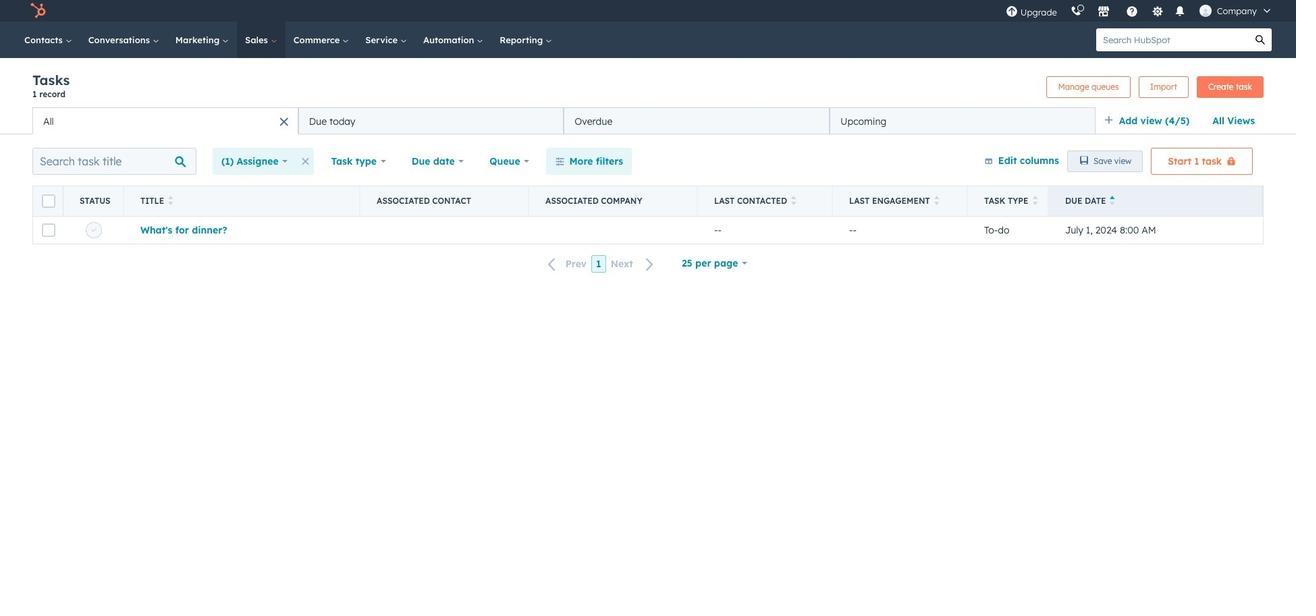 Task type: describe. For each thing, give the bounding box(es) containing it.
pagination navigation
[[540, 255, 663, 273]]

Search HubSpot search field
[[1097, 28, 1250, 51]]

1 column header from the left
[[33, 186, 63, 216]]

2 column header from the left
[[63, 186, 124, 216]]

4 press to sort. element from the left
[[1033, 196, 1038, 207]]

4 column header from the left
[[530, 186, 698, 216]]

2 press to sort. element from the left
[[792, 196, 797, 207]]

1 press to sort. image from the left
[[792, 196, 797, 205]]

3 press to sort. image from the left
[[1033, 196, 1038, 205]]



Task type: vqa. For each thing, say whether or not it's contained in the screenshot.
howard n/a "image"
no



Task type: locate. For each thing, give the bounding box(es) containing it.
3 press to sort. element from the left
[[935, 196, 940, 207]]

ascending sort. press to sort descending. element
[[1111, 196, 1116, 207]]

tab list
[[32, 107, 1096, 134]]

0 horizontal spatial press to sort. image
[[792, 196, 797, 205]]

press to sort. image
[[792, 196, 797, 205], [935, 196, 940, 205], [1033, 196, 1038, 205]]

1 horizontal spatial press to sort. image
[[935, 196, 940, 205]]

jacob simon image
[[1200, 5, 1212, 17]]

1 press to sort. element from the left
[[168, 196, 173, 207]]

Search task title search field
[[32, 148, 197, 175]]

column header
[[33, 186, 63, 216], [63, 186, 124, 216], [361, 186, 530, 216], [530, 186, 698, 216]]

2 horizontal spatial press to sort. image
[[1033, 196, 1038, 205]]

ascending sort. press to sort descending. image
[[1111, 196, 1116, 205]]

press to sort. element
[[168, 196, 173, 207], [792, 196, 797, 207], [935, 196, 940, 207], [1033, 196, 1038, 207]]

2 press to sort. image from the left
[[935, 196, 940, 205]]

3 column header from the left
[[361, 186, 530, 216]]

marketplaces image
[[1098, 6, 1110, 18]]

banner
[[32, 72, 1264, 107]]

task status: not completed image
[[91, 228, 97, 233]]

press to sort. image
[[168, 196, 173, 205]]

menu
[[999, 0, 1281, 22]]



